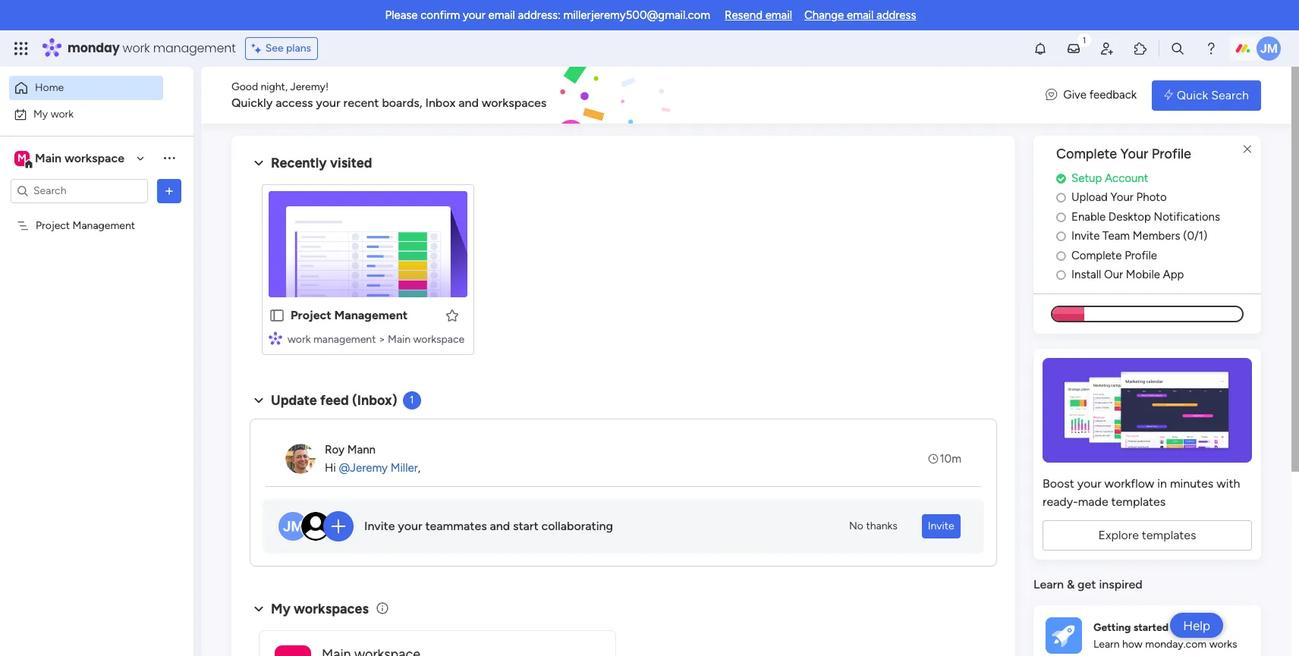 Task type: vqa. For each thing, say whether or not it's contained in the screenshot.
the 'Management' inside the Project Management "list box"
yes



Task type: locate. For each thing, give the bounding box(es) containing it.
email left address:
[[489, 8, 515, 22]]

0 vertical spatial circle o image
[[1057, 250, 1066, 262]]

1 vertical spatial workspace image
[[275, 646, 311, 657]]

circle o image left install
[[1057, 270, 1066, 281]]

management
[[153, 39, 236, 57], [313, 333, 376, 346]]

please confirm your email address: millerjeremy500@gmail.com
[[385, 8, 711, 22]]

0 horizontal spatial work
[[51, 107, 74, 120]]

getting started learn how monday.com works
[[1094, 621, 1238, 651]]

email right "change"
[[847, 8, 874, 22]]

workspace selection element
[[14, 149, 127, 169]]

templates
[[1112, 495, 1166, 509], [1142, 528, 1197, 543]]

monday
[[68, 39, 120, 57]]

templates inside "explore templates" button
[[1142, 528, 1197, 543]]

mobile
[[1126, 268, 1161, 282]]

work up update
[[288, 333, 311, 346]]

enable desktop notifications
[[1072, 210, 1221, 224]]

1 horizontal spatial workspace
[[413, 333, 465, 346]]

circle o image
[[1057, 250, 1066, 262], [1057, 270, 1066, 281]]

workspace image
[[14, 150, 30, 167], [275, 646, 311, 657]]

main
[[35, 151, 62, 165], [388, 333, 411, 346]]

0 vertical spatial main
[[35, 151, 62, 165]]

quick search
[[1177, 88, 1250, 102]]

management left '>'
[[313, 333, 376, 346]]

close update feed (inbox) image
[[250, 392, 268, 410]]

1 horizontal spatial email
[[766, 8, 793, 22]]

1 circle o image from the top
[[1057, 192, 1066, 204]]

feedback
[[1090, 88, 1137, 102]]

home
[[35, 81, 64, 94]]

work for my
[[51, 107, 74, 120]]

0 horizontal spatial management
[[73, 219, 135, 232]]

our
[[1105, 268, 1124, 282]]

install our mobile app link
[[1057, 267, 1262, 284]]

getting started element
[[1034, 606, 1262, 657]]

quickly
[[232, 96, 273, 110]]

learn down getting
[[1094, 638, 1120, 651]]

roy mann image
[[285, 444, 316, 474]]

setup account link
[[1057, 170, 1262, 187]]

complete profile
[[1072, 249, 1158, 263]]

address:
[[518, 8, 561, 22]]

please
[[385, 8, 418, 22]]

update feed (inbox)
[[271, 392, 398, 409]]

invite team members (0/1) link
[[1057, 228, 1262, 245]]

learn
[[1034, 578, 1064, 592], [1094, 638, 1120, 651]]

project down search in workspace field at left
[[36, 219, 70, 232]]

1 vertical spatial templates
[[1142, 528, 1197, 543]]

profile
[[1152, 146, 1192, 162], [1125, 249, 1158, 263]]

0 vertical spatial and
[[459, 96, 479, 110]]

and left start
[[490, 519, 510, 534]]

1 vertical spatial complete
[[1072, 249, 1122, 263]]

option
[[0, 212, 194, 215]]

1 vertical spatial project
[[291, 308, 331, 323]]

work inside my work button
[[51, 107, 74, 120]]

1 horizontal spatial learn
[[1094, 638, 1120, 651]]

2 horizontal spatial invite
[[1072, 229, 1100, 243]]

3 circle o image from the top
[[1057, 231, 1066, 242]]

1 vertical spatial workspace
[[413, 333, 465, 346]]

2 circle o image from the top
[[1057, 212, 1066, 223]]

circle o image left complete profile
[[1057, 250, 1066, 262]]

your left the teammates on the left bottom of page
[[398, 519, 423, 534]]

my for my work
[[33, 107, 48, 120]]

see plans button
[[245, 37, 318, 60]]

workspaces right inbox
[[482, 96, 547, 110]]

1 circle o image from the top
[[1057, 250, 1066, 262]]

my work button
[[9, 102, 163, 126]]

my work
[[33, 107, 74, 120]]

circle o image
[[1057, 192, 1066, 204], [1057, 212, 1066, 223], [1057, 231, 1066, 242]]

templates right explore
[[1142, 528, 1197, 543]]

1
[[410, 394, 414, 407]]

management up work management > main workspace
[[334, 308, 408, 323]]

works
[[1210, 638, 1238, 651]]

(inbox)
[[352, 392, 398, 409]]

invite for your
[[364, 519, 395, 534]]

0 vertical spatial learn
[[1034, 578, 1064, 592]]

circle o image for complete
[[1057, 250, 1066, 262]]

circle o image inside invite team members (0/1) link
[[1057, 231, 1066, 242]]

and right inbox
[[459, 96, 479, 110]]

1 vertical spatial my
[[271, 601, 291, 618]]

collaborating
[[542, 519, 613, 534]]

workspaces right close my workspaces icon
[[294, 601, 369, 618]]

circle o image left team
[[1057, 231, 1066, 242]]

workflow
[[1105, 477, 1155, 491]]

0 horizontal spatial project
[[36, 219, 70, 232]]

enable
[[1072, 210, 1106, 224]]

teammates
[[425, 519, 487, 534]]

profile down invite team members (0/1)
[[1125, 249, 1158, 263]]

2 circle o image from the top
[[1057, 270, 1066, 281]]

0 horizontal spatial invite
[[364, 519, 395, 534]]

0 vertical spatial project
[[36, 219, 70, 232]]

management down search in workspace field at left
[[73, 219, 135, 232]]

my right close my workspaces icon
[[271, 601, 291, 618]]

my down home
[[33, 107, 48, 120]]

1 vertical spatial management
[[334, 308, 408, 323]]

1 vertical spatial your
[[1111, 191, 1134, 204]]

complete up install
[[1072, 249, 1122, 263]]

1 horizontal spatial and
[[490, 519, 510, 534]]

millerjeremy500@gmail.com
[[564, 8, 711, 22]]

0 horizontal spatial project management
[[36, 219, 135, 232]]

work right the monday
[[123, 39, 150, 57]]

project management
[[36, 219, 135, 232], [291, 308, 408, 323]]

2 vertical spatial circle o image
[[1057, 231, 1066, 242]]

0 vertical spatial management
[[153, 39, 236, 57]]

1 vertical spatial work
[[51, 107, 74, 120]]

email for change email address
[[847, 8, 874, 22]]

1 vertical spatial profile
[[1125, 249, 1158, 263]]

management up good
[[153, 39, 236, 57]]

circle o image inside install our mobile app link
[[1057, 270, 1066, 281]]

invite team members (0/1)
[[1072, 229, 1208, 243]]

circle o image inside "complete profile" link
[[1057, 250, 1066, 262]]

your for upload
[[1111, 191, 1134, 204]]

inbox
[[425, 96, 456, 110]]

1 horizontal spatial invite
[[928, 520, 955, 533]]

your up made
[[1078, 477, 1102, 491]]

circle o image inside upload your photo link
[[1057, 192, 1066, 204]]

m
[[17, 151, 27, 164]]

workspace
[[64, 151, 125, 165], [413, 333, 465, 346]]

workspace image left the main workspace
[[14, 150, 30, 167]]

your up account
[[1121, 146, 1149, 162]]

1 vertical spatial learn
[[1094, 638, 1120, 651]]

install our mobile app
[[1072, 268, 1185, 282]]

roy
[[325, 443, 345, 457]]

with
[[1217, 477, 1241, 491]]

your
[[463, 8, 486, 22], [316, 96, 341, 110], [1078, 477, 1102, 491], [398, 519, 423, 534]]

your
[[1121, 146, 1149, 162], [1111, 191, 1134, 204]]

monday work management
[[68, 39, 236, 57]]

0 vertical spatial work
[[123, 39, 150, 57]]

learn left &
[[1034, 578, 1064, 592]]

1 horizontal spatial management
[[313, 333, 376, 346]]

complete profile link
[[1057, 247, 1262, 264]]

2 vertical spatial work
[[288, 333, 311, 346]]

project management up work management > main workspace
[[291, 308, 408, 323]]

boost your workflow in minutes with ready-made templates
[[1043, 477, 1241, 509]]

circle o image for install
[[1057, 270, 1066, 281]]

resend email link
[[725, 8, 793, 22]]

project management list box
[[0, 210, 194, 443]]

2 email from the left
[[766, 8, 793, 22]]

0 horizontal spatial management
[[153, 39, 236, 57]]

workspace image containing m
[[14, 150, 30, 167]]

0 vertical spatial project management
[[36, 219, 135, 232]]

invite inside button
[[928, 520, 955, 533]]

1 vertical spatial main
[[388, 333, 411, 346]]

0 vertical spatial workspaces
[[482, 96, 547, 110]]

0 horizontal spatial email
[[489, 8, 515, 22]]

my
[[33, 107, 48, 120], [271, 601, 291, 618]]

explore templates button
[[1043, 521, 1253, 551]]

0 vertical spatial circle o image
[[1057, 192, 1066, 204]]

0 vertical spatial complete
[[1057, 146, 1118, 162]]

0 horizontal spatial workspace image
[[14, 150, 30, 167]]

circle o image inside 'enable desktop notifications' link
[[1057, 212, 1066, 223]]

ready-
[[1043, 495, 1079, 509]]

1 vertical spatial circle o image
[[1057, 270, 1066, 281]]

1 vertical spatial circle o image
[[1057, 212, 1066, 223]]

1 vertical spatial and
[[490, 519, 510, 534]]

1 horizontal spatial my
[[271, 601, 291, 618]]

1 horizontal spatial workspaces
[[482, 96, 547, 110]]

profile up setup account link
[[1152, 146, 1192, 162]]

workspace up search in workspace field at left
[[64, 151, 125, 165]]

and inside "good night, jeremy! quickly access your recent boards, inbox and workspaces"
[[459, 96, 479, 110]]

templates down "workflow"
[[1112, 495, 1166, 509]]

project
[[36, 219, 70, 232], [291, 308, 331, 323]]

0 vertical spatial workspace image
[[14, 150, 30, 167]]

complete up the setup
[[1057, 146, 1118, 162]]

email for resend email
[[766, 8, 793, 22]]

1 image
[[1078, 31, 1092, 48]]

circle o image down check circle image
[[1057, 192, 1066, 204]]

1 horizontal spatial project
[[291, 308, 331, 323]]

1 vertical spatial project management
[[291, 308, 408, 323]]

upload your photo link
[[1057, 189, 1262, 206]]

0 vertical spatial my
[[33, 107, 48, 120]]

roy mann
[[325, 443, 376, 457]]

0 vertical spatial workspace
[[64, 151, 125, 165]]

workspace image down my workspaces at the bottom left of the page
[[275, 646, 311, 657]]

feed
[[320, 392, 349, 409]]

circle o image left "enable" on the right top of page
[[1057, 212, 1066, 223]]

0 horizontal spatial main
[[35, 151, 62, 165]]

team
[[1103, 229, 1130, 243]]

explore
[[1099, 528, 1139, 543]]

main right '>'
[[388, 333, 411, 346]]

my inside button
[[33, 107, 48, 120]]

email right resend
[[766, 8, 793, 22]]

resend email
[[725, 8, 793, 22]]

2 horizontal spatial email
[[847, 8, 874, 22]]

your right the confirm
[[463, 8, 486, 22]]

help image
[[1204, 41, 1219, 56]]

project management down search in workspace field at left
[[36, 219, 135, 232]]

1 horizontal spatial work
[[123, 39, 150, 57]]

0 vertical spatial management
[[73, 219, 135, 232]]

recently
[[271, 155, 327, 172]]

0 horizontal spatial workspaces
[[294, 601, 369, 618]]

workspaces
[[482, 96, 547, 110], [294, 601, 369, 618]]

3 email from the left
[[847, 8, 874, 22]]

made
[[1079, 495, 1109, 509]]

circle o image for upload
[[1057, 192, 1066, 204]]

minutes
[[1171, 477, 1214, 491]]

workspace down add to favorites icon
[[413, 333, 465, 346]]

0 vertical spatial your
[[1121, 146, 1149, 162]]

no thanks
[[849, 520, 898, 533]]

your down jeremy!
[[316, 96, 341, 110]]

work down home
[[51, 107, 74, 120]]

project right public board icon
[[291, 308, 331, 323]]

your down account
[[1111, 191, 1134, 204]]

main inside workspace selection element
[[35, 151, 62, 165]]

0 horizontal spatial and
[[459, 96, 479, 110]]

0 horizontal spatial my
[[33, 107, 48, 120]]

0 vertical spatial templates
[[1112, 495, 1166, 509]]

main right m
[[35, 151, 62, 165]]

check circle image
[[1057, 173, 1066, 184]]



Task type: describe. For each thing, give the bounding box(es) containing it.
mann
[[347, 443, 376, 457]]

public board image
[[269, 307, 285, 324]]

change email address link
[[805, 8, 917, 22]]

project management inside list box
[[36, 219, 135, 232]]

1 horizontal spatial workspace image
[[275, 646, 311, 657]]

work for monday
[[123, 39, 150, 57]]

0 horizontal spatial workspace
[[64, 151, 125, 165]]

learn inside the "getting started learn how monday.com works"
[[1094, 638, 1120, 651]]

account
[[1105, 171, 1149, 185]]

install
[[1072, 268, 1102, 282]]

jeremy miller image
[[1257, 36, 1281, 61]]

circle o image for enable
[[1057, 212, 1066, 223]]

started
[[1134, 621, 1169, 634]]

management inside list box
[[73, 219, 135, 232]]

get
[[1078, 578, 1097, 592]]

workspace options image
[[162, 150, 177, 166]]

no thanks button
[[843, 515, 904, 539]]

workspaces inside "good night, jeremy! quickly access your recent boards, inbox and workspaces"
[[482, 96, 547, 110]]

1 horizontal spatial main
[[388, 333, 411, 346]]

invite your teammates and start collaborating
[[364, 519, 613, 534]]

visited
[[330, 155, 372, 172]]

1 email from the left
[[489, 8, 515, 22]]

0 vertical spatial profile
[[1152, 146, 1192, 162]]

see plans
[[265, 42, 311, 55]]

templates image image
[[1048, 358, 1248, 463]]

close my workspaces image
[[250, 600, 268, 619]]

access
[[276, 96, 313, 110]]

setup account
[[1072, 171, 1149, 185]]

1 horizontal spatial management
[[334, 308, 408, 323]]

members
[[1133, 229, 1181, 243]]

my for my workspaces
[[271, 601, 291, 618]]

1 vertical spatial management
[[313, 333, 376, 346]]

enable desktop notifications link
[[1057, 209, 1262, 226]]

options image
[[162, 183, 177, 199]]

my workspaces
[[271, 601, 369, 618]]

invite members image
[[1100, 41, 1115, 56]]

upload
[[1072, 191, 1108, 204]]

&
[[1067, 578, 1075, 592]]

1 vertical spatial workspaces
[[294, 601, 369, 618]]

quick
[[1177, 88, 1209, 102]]

boost
[[1043, 477, 1075, 491]]

see
[[265, 42, 284, 55]]

0 horizontal spatial learn
[[1034, 578, 1064, 592]]

invite for team
[[1072, 229, 1100, 243]]

close recently visited image
[[250, 154, 268, 172]]

home button
[[9, 76, 163, 100]]

work management > main workspace
[[288, 333, 465, 346]]

10m
[[940, 452, 962, 466]]

start
[[513, 519, 539, 534]]

(0/1)
[[1184, 229, 1208, 243]]

Search in workspace field
[[32, 182, 127, 200]]

recently visited
[[271, 155, 372, 172]]

search everything image
[[1171, 41, 1186, 56]]

confirm
[[421, 8, 460, 22]]

notifications
[[1154, 210, 1221, 224]]

notifications image
[[1033, 41, 1048, 56]]

complete your profile
[[1057, 146, 1192, 162]]

getting
[[1094, 621, 1131, 634]]

photo
[[1137, 191, 1167, 204]]

night,
[[261, 80, 288, 93]]

2 horizontal spatial work
[[288, 333, 311, 346]]

your inside boost your workflow in minutes with ready-made templates
[[1078, 477, 1102, 491]]

app
[[1163, 268, 1185, 282]]

good
[[232, 80, 258, 93]]

recent
[[344, 96, 379, 110]]

help button
[[1171, 613, 1224, 638]]

apps image
[[1133, 41, 1149, 56]]

address
[[877, 8, 917, 22]]

desktop
[[1109, 210, 1151, 224]]

plans
[[286, 42, 311, 55]]

project inside list box
[[36, 219, 70, 232]]

monday.com
[[1146, 638, 1207, 651]]

your for complete
[[1121, 146, 1149, 162]]

give feedback
[[1064, 88, 1137, 102]]

v2 user feedback image
[[1046, 87, 1058, 104]]

thanks
[[866, 520, 898, 533]]

v2 bolt switch image
[[1165, 87, 1173, 104]]

change
[[805, 8, 844, 22]]

inspired
[[1100, 578, 1143, 592]]

how
[[1123, 638, 1143, 651]]

complete for complete your profile
[[1057, 146, 1118, 162]]

>
[[379, 333, 385, 346]]

complete for complete profile
[[1072, 249, 1122, 263]]

good night, jeremy! quickly access your recent boards, inbox and workspaces
[[232, 80, 547, 110]]

in
[[1158, 477, 1168, 491]]

1 horizontal spatial project management
[[291, 308, 408, 323]]

quick search button
[[1152, 80, 1262, 110]]

templates inside boost your workflow in minutes with ready-made templates
[[1112, 495, 1166, 509]]

update
[[271, 392, 317, 409]]

give
[[1064, 88, 1087, 102]]

resend
[[725, 8, 763, 22]]

setup
[[1072, 171, 1103, 185]]

dapulse x slim image
[[1239, 140, 1257, 159]]

circle o image for invite
[[1057, 231, 1066, 242]]

no
[[849, 520, 864, 533]]

select product image
[[14, 41, 29, 56]]

main workspace
[[35, 151, 125, 165]]

jeremy!
[[290, 80, 329, 93]]

upload your photo
[[1072, 191, 1167, 204]]

your inside "good night, jeremy! quickly access your recent boards, inbox and workspaces"
[[316, 96, 341, 110]]

add to favorites image
[[445, 308, 460, 323]]

search
[[1212, 88, 1250, 102]]

learn & get inspired
[[1034, 578, 1143, 592]]

inbox image
[[1067, 41, 1082, 56]]



